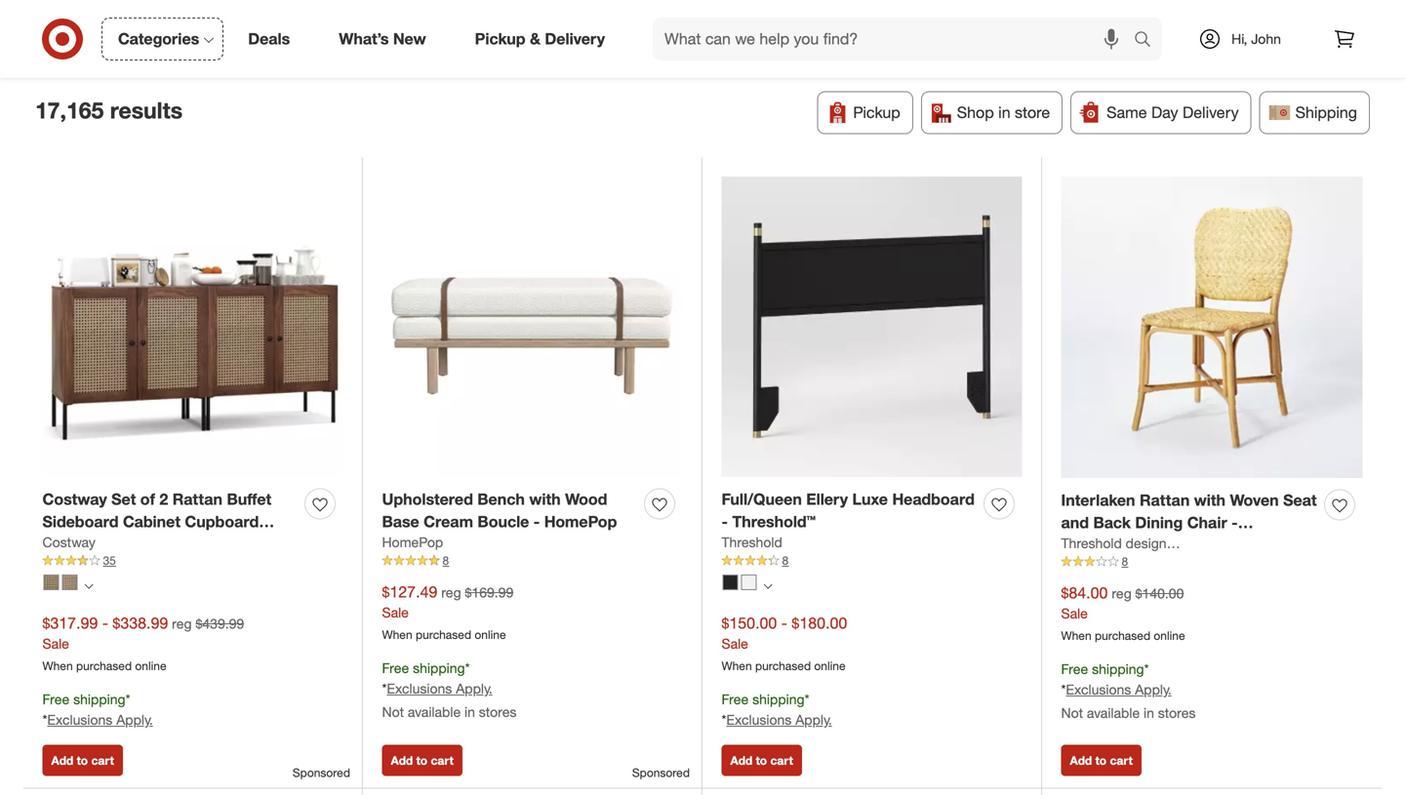 Task type: describe. For each thing, give the bounding box(es) containing it.
filter
[[77, 41, 111, 60]]

guest rating
[[854, 41, 945, 60]]

not for exclusions apply. link under $84.00 reg $140.00 sale when purchased online
[[1061, 704, 1083, 722]]

cart for $127.49
[[431, 753, 454, 768]]

base
[[382, 512, 419, 531]]

add to cart button for $317.99
[[42, 745, 123, 776]]

1 vertical spatial homepop
[[382, 534, 443, 551]]

luxe
[[852, 490, 888, 509]]

- inside $150.00 - $180.00 sale when purchased online
[[781, 614, 787, 633]]

8 link for $180.00
[[722, 553, 1022, 570]]

pickup for pickup & delivery
[[475, 29, 526, 48]]

back
[[1093, 513, 1131, 532]]

set
[[111, 490, 136, 509]]

pickup & delivery link
[[458, 18, 629, 61]]

dining
[[1135, 513, 1183, 532]]

threshold for threshold designed w/studio mcgee
[[1061, 535, 1122, 552]]

35 link
[[42, 553, 343, 570]]

&
[[530, 29, 541, 48]]

seat
[[1283, 491, 1317, 510]]

sale for $84.00
[[1061, 605, 1088, 622]]

oak image
[[62, 575, 78, 590]]

free down $127.49 reg $169.99 sale when purchased online
[[382, 660, 409, 677]]

$317.99
[[42, 614, 98, 633]]

add to cart button for $84.00
[[1061, 745, 1142, 776]]

search button
[[1125, 18, 1172, 64]]

homepop link
[[382, 533, 443, 553]]

and
[[1061, 513, 1089, 532]]

- inside upholstered bench with wood base cream boucle - homepop
[[534, 512, 540, 531]]

$84.00 reg $140.00 sale when purchased online
[[1061, 583, 1185, 643]]

decor
[[650, 41, 692, 60]]

free shipping * * exclusions apply. for exclusions apply. link under $150.00 - $180.00 sale when purchased online
[[722, 691, 832, 728]]

8 link for $140.00
[[1061, 554, 1363, 571]]

shop in store button
[[921, 91, 1063, 134]]

$127.49 reg $169.99 sale when purchased online
[[382, 582, 514, 642]]

new
[[393, 29, 426, 48]]

designed inside interlaken rattan with woven seat and back dining chair - threshold™ designed with studio mcgee
[[1149, 535, 1217, 554]]

all colors image for $150.00
[[764, 582, 772, 591]]

when for $150.00
[[722, 659, 752, 674]]

deals button
[[232, 29, 304, 72]]

threshold™ inside interlaken rattan with woven seat and back dining chair - threshold™ designed with studio mcgee
[[1061, 535, 1145, 554]]

guest rating button
[[837, 29, 961, 72]]

homepop inside upholstered bench with wood base cream boucle - homepop
[[544, 512, 617, 531]]

threshold designed w/studio mcgee link
[[1061, 534, 1289, 554]]

pickup & delivery
[[475, 29, 605, 48]]

purchased for $84.00
[[1095, 629, 1151, 643]]

with for homepop
[[529, 490, 561, 509]]

0 vertical spatial mcgee
[[1244, 535, 1289, 552]]

rattan inside the costway set of 2 rattan buffet sideboard  cabinet cupboard w/adjustable shelf
[[172, 490, 223, 509]]

w/studio
[[1186, 535, 1240, 552]]

purchased for $150.00
[[755, 659, 811, 674]]

free down $150.00 - $180.00 sale when purchased online
[[722, 691, 749, 708]]

when for $127.49
[[382, 628, 412, 642]]

in inside button
[[998, 103, 1011, 122]]

add for $150.00
[[730, 753, 753, 768]]

interlaken
[[1061, 491, 1135, 510]]

$127.49
[[382, 582, 437, 601]]

cart for $317.99
[[91, 753, 114, 768]]

online for $84.00
[[1154, 629, 1185, 643]]

price
[[573, 41, 609, 60]]

same day delivery
[[1107, 103, 1239, 122]]

exclusions down $317.99 at bottom left
[[47, 711, 113, 728]]

in for exclusions apply. link under $84.00 reg $140.00 sale when purchased online
[[1144, 704, 1154, 722]]

upholstered bench with wood base cream boucle - homepop link
[[382, 488, 637, 533]]

- inside $317.99 - $338.99 reg $439.99 sale when purchased online
[[102, 614, 108, 633]]

$150.00 - $180.00 sale when purchased online
[[722, 614, 847, 674]]

full/queen ellery luxe headboard - threshold™
[[722, 490, 975, 531]]

$317.99 - $338.99 reg $439.99 sale when purchased online
[[42, 614, 244, 674]]

sideboard
[[42, 512, 119, 531]]

exclusions down $84.00 reg $140.00 sale when purchased online
[[1066, 681, 1131, 698]]

17,165 results
[[35, 97, 183, 124]]

deals for deals button at the left top of the page
[[249, 41, 288, 60]]

cart for $150.00
[[770, 753, 793, 768]]

ellery
[[806, 490, 848, 509]]

in for exclusions apply. link under $127.49 reg $169.99 sale when purchased online
[[465, 703, 475, 721]]

walnut image
[[43, 575, 59, 590]]

all colors image for $317.99
[[84, 582, 93, 591]]

$338.99
[[113, 614, 168, 633]]

reg for $84.00
[[1112, 585, 1132, 602]]

$150.00
[[722, 614, 777, 633]]

upholstered
[[382, 490, 473, 509]]

upholstered bench with wood base cream boucle - homepop
[[382, 490, 617, 531]]

online for $150.00
[[814, 659, 846, 674]]

of
[[140, 490, 155, 509]]

threshold for threshold
[[722, 534, 782, 551]]

available for exclusions apply. link under $127.49 reg $169.99 sale when purchased online
[[408, 703, 461, 721]]

pickup for pickup
[[853, 103, 900, 122]]

hi,
[[1232, 30, 1247, 47]]

buffet
[[227, 490, 271, 509]]

1 designed from the left
[[1126, 535, 1182, 552]]

what's new link
[[322, 18, 450, 61]]

available for exclusions apply. link under $84.00 reg $140.00 sale when purchased online
[[1087, 704, 1140, 722]]

shop
[[957, 103, 994, 122]]

w/adjustable
[[42, 534, 140, 554]]

2
[[159, 490, 168, 509]]

17,165
[[35, 97, 104, 124]]

costway for costway set of 2 rattan buffet sideboard  cabinet cupboard w/adjustable shelf
[[42, 490, 107, 509]]

free down $317.99 at bottom left
[[42, 691, 70, 708]]

sort
[[178, 41, 208, 60]]

threshold link
[[722, 533, 782, 553]]

to for $317.99
[[77, 753, 88, 768]]

shop in store
[[957, 103, 1050, 122]]

product grouping button
[[312, 29, 470, 72]]

costway for costway
[[42, 534, 95, 551]]

style
[[696, 41, 731, 60]]

exclusions apply. link down $150.00 - $180.00 sale when purchased online
[[726, 711, 832, 728]]

deals for deals link
[[248, 29, 290, 48]]

costway link
[[42, 533, 95, 553]]

sale for $127.49
[[382, 604, 409, 621]]

costway set of 2 rattan buffet sideboard  cabinet cupboard w/adjustable shelf
[[42, 490, 271, 554]]

decor style
[[650, 41, 731, 60]]

add for $84.00
[[1070, 753, 1092, 768]]

free shipping * * exclusions apply. for exclusions apply. link under $317.99 - $338.99 reg $439.99 sale when purchased online
[[42, 691, 153, 728]]

online for $127.49
[[475, 628, 506, 642]]

mcgee inside interlaken rattan with woven seat and back dining chair - threshold™ designed with studio mcgee
[[1061, 558, 1114, 577]]

35
[[103, 554, 116, 568]]

sponsored for $169.99
[[632, 765, 690, 780]]

8 for $84.00
[[1122, 554, 1128, 569]]

stores for exclusions apply. link under $127.49 reg $169.99 sale when purchased online
[[479, 703, 517, 721]]

boucle
[[478, 512, 529, 531]]

- inside full/queen ellery luxe headboard - threshold™
[[722, 512, 728, 531]]

rating
[[900, 41, 945, 60]]



Task type: vqa. For each thing, say whether or not it's contained in the screenshot.
Maker
no



Task type: locate. For each thing, give the bounding box(es) containing it.
$439.99
[[196, 615, 244, 632]]

white image
[[741, 575, 757, 590]]

add for $317.99
[[51, 753, 73, 768]]

8 down threshold link
[[782, 554, 789, 568]]

purchased inside $84.00 reg $140.00 sale when purchased online
[[1095, 629, 1151, 643]]

search
[[1125, 31, 1172, 50]]

2 horizontal spatial in
[[1144, 704, 1154, 722]]

0 horizontal spatial stores
[[479, 703, 517, 721]]

1 horizontal spatial threshold™
[[1061, 535, 1145, 554]]

pickup left &
[[475, 29, 526, 48]]

all colors image right oak icon
[[84, 582, 93, 591]]

0 horizontal spatial sponsored
[[293, 765, 350, 780]]

costway down sideboard in the left bottom of the page
[[42, 534, 95, 551]]

not for exclusions apply. link under $127.49 reg $169.99 sale when purchased online
[[382, 703, 404, 721]]

2 free shipping * * exclusions apply. from the left
[[722, 691, 832, 728]]

2 horizontal spatial 8
[[1122, 554, 1128, 569]]

threshold up white icon
[[722, 534, 782, 551]]

homepop down wood
[[544, 512, 617, 531]]

when inside $127.49 reg $169.99 sale when purchased online
[[382, 628, 412, 642]]

reg inside $84.00 reg $140.00 sale when purchased online
[[1112, 585, 1132, 602]]

1 vertical spatial costway
[[42, 534, 95, 551]]

shipping down $150.00 - $180.00 sale when purchased online
[[752, 691, 805, 708]]

4 add to cart button from the left
[[1061, 745, 1142, 776]]

1 horizontal spatial mcgee
[[1244, 535, 1289, 552]]

full/queen ellery luxe headboard - threshold™ link
[[722, 488, 976, 533]]

results
[[110, 97, 183, 124]]

reg inside $127.49 reg $169.99 sale when purchased online
[[441, 584, 461, 601]]

1 deals from the top
[[248, 29, 290, 48]]

- right boucle
[[534, 512, 540, 531]]

delivery inside button
[[1183, 103, 1239, 122]]

online down $140.00
[[1154, 629, 1185, 643]]

exclusions apply. link down $317.99 - $338.99 reg $439.99 sale when purchased online
[[47, 711, 153, 728]]

0 horizontal spatial free shipping * * exclusions apply.
[[42, 691, 153, 728]]

free shipping * * exclusions apply. down $150.00 - $180.00 sale when purchased online
[[722, 691, 832, 728]]

8 link for $169.99
[[382, 553, 683, 570]]

headboard
[[892, 490, 975, 509]]

1 horizontal spatial all colors element
[[764, 579, 772, 591]]

free shipping * * exclusions apply.
[[42, 691, 153, 728], [722, 691, 832, 728]]

reg left $169.99
[[441, 584, 461, 601]]

rattan up cupboard
[[172, 490, 223, 509]]

purchased down $317.99 at bottom left
[[76, 659, 132, 674]]

1 vertical spatial mcgee
[[1061, 558, 1114, 577]]

sort button
[[134, 29, 224, 72]]

full/queen ellery luxe headboard - threshold™ image
[[722, 177, 1022, 477], [722, 177, 1022, 477]]

rattan up dining
[[1140, 491, 1190, 510]]

what's new
[[339, 29, 426, 48]]

cabinet
[[123, 512, 181, 531]]

1 free shipping * * exclusions apply. from the left
[[42, 691, 153, 728]]

sale inside $150.00 - $180.00 sale when purchased online
[[722, 635, 748, 653]]

delivery for same day delivery
[[1183, 103, 1239, 122]]

1 cart from the left
[[91, 753, 114, 768]]

0 horizontal spatial free shipping * * exclusions apply. not available in stores
[[382, 660, 517, 721]]

apply. down $84.00 reg $140.00 sale when purchased online
[[1135, 681, 1172, 698]]

- right chair on the bottom of page
[[1232, 513, 1238, 532]]

shipping down $317.99 - $338.99 reg $439.99 sale when purchased online
[[73, 691, 125, 708]]

threshold inside threshold designed w/studio mcgee link
[[1061, 535, 1122, 552]]

threshold™ down full/queen
[[732, 512, 816, 531]]

with down chair on the bottom of page
[[1221, 535, 1253, 554]]

threshold down and
[[1061, 535, 1122, 552]]

2 deals from the top
[[249, 41, 288, 60]]

grouping
[[388, 41, 453, 60]]

categories
[[118, 29, 199, 48]]

rattan inside interlaken rattan with woven seat and back dining chair - threshold™ designed with studio mcgee
[[1140, 491, 1190, 510]]

product grouping
[[329, 41, 453, 60]]

1 horizontal spatial pickup
[[853, 103, 900, 122]]

threshold designed w/studio mcgee
[[1061, 535, 1289, 552]]

interlaken rattan with woven seat and back dining chair - threshold™ designed with studio mcgee link
[[1061, 489, 1317, 577]]

when for $84.00
[[1061, 629, 1092, 643]]

3 add to cart from the left
[[730, 753, 793, 768]]

1 horizontal spatial 8
[[782, 554, 789, 568]]

cart for $84.00
[[1110, 753, 1133, 768]]

all colors image
[[84, 582, 93, 591], [764, 582, 772, 591]]

what's
[[339, 29, 389, 48]]

pickup down guest at the top right of page
[[853, 103, 900, 122]]

full/queen
[[722, 490, 802, 509]]

purchased down the $150.00
[[755, 659, 811, 674]]

filter button
[[35, 29, 126, 72]]

add for $127.49
[[391, 753, 413, 768]]

purchased inside $317.99 - $338.99 reg $439.99 sale when purchased online
[[76, 659, 132, 674]]

with up chair on the bottom of page
[[1194, 491, 1226, 510]]

0 horizontal spatial 8
[[443, 554, 449, 568]]

deals link
[[231, 18, 314, 61]]

threshold™ down the back
[[1061, 535, 1145, 554]]

0 horizontal spatial available
[[408, 703, 461, 721]]

purchased down $140.00
[[1095, 629, 1151, 643]]

mcgee up $84.00
[[1061, 558, 1114, 577]]

costway up sideboard in the left bottom of the page
[[42, 490, 107, 509]]

3 cart from the left
[[770, 753, 793, 768]]

0 horizontal spatial all colors image
[[84, 582, 93, 591]]

free shipping * * exclusions apply. not available in stores for exclusions apply. link under $84.00 reg $140.00 sale when purchased online
[[1061, 661, 1196, 722]]

apply. down $317.99 - $338.99 reg $439.99 sale when purchased online
[[116, 711, 153, 728]]

upholstered bench with wood base cream boucle - homepop image
[[382, 177, 683, 477], [382, 177, 683, 477]]

exclusions
[[387, 680, 452, 697], [1066, 681, 1131, 698], [47, 711, 113, 728], [726, 711, 792, 728]]

with left wood
[[529, 490, 561, 509]]

8 link down w/studio
[[1061, 554, 1363, 571]]

1 horizontal spatial in
[[998, 103, 1011, 122]]

1 costway from the top
[[42, 490, 107, 509]]

1 horizontal spatial not
[[1061, 704, 1083, 722]]

same day delivery button
[[1071, 91, 1252, 134]]

reg
[[441, 584, 461, 601], [1112, 585, 1132, 602], [172, 615, 192, 632]]

chair
[[1187, 513, 1227, 532]]

free shipping * * exclusions apply. not available in stores for exclusions apply. link under $127.49 reg $169.99 sale when purchased online
[[382, 660, 517, 721]]

when down $84.00
[[1061, 629, 1092, 643]]

all colors element for $150.00
[[764, 579, 772, 591]]

studio
[[1257, 535, 1305, 554]]

john
[[1251, 30, 1281, 47]]

sale inside $317.99 - $338.99 reg $439.99 sale when purchased online
[[42, 635, 69, 653]]

8 for $127.49
[[443, 554, 449, 568]]

0 horizontal spatial all colors element
[[84, 579, 93, 591]]

finish button
[[755, 29, 829, 72]]

delivery for pickup & delivery
[[545, 29, 605, 48]]

1 horizontal spatial free shipping * * exclusions apply.
[[722, 691, 832, 728]]

sponsored
[[293, 765, 350, 780], [632, 765, 690, 780]]

3 add to cart button from the left
[[722, 745, 802, 776]]

when inside $317.99 - $338.99 reg $439.99 sale when purchased online
[[42, 659, 73, 674]]

online down "$180.00"
[[814, 659, 846, 674]]

1 vertical spatial pickup
[[853, 103, 900, 122]]

1 horizontal spatial available
[[1087, 704, 1140, 722]]

all colors element right white icon
[[764, 579, 772, 591]]

rattan
[[172, 490, 223, 509], [1140, 491, 1190, 510]]

apply.
[[456, 680, 493, 697], [1135, 681, 1172, 698], [116, 711, 153, 728], [795, 711, 832, 728]]

interlaken rattan with woven seat and back dining chair - threshold™ designed with studio mcgee
[[1061, 491, 1317, 577]]

0 horizontal spatial in
[[465, 703, 475, 721]]

black image
[[723, 575, 738, 590]]

1 horizontal spatial homepop
[[544, 512, 617, 531]]

sale down $84.00
[[1061, 605, 1088, 622]]

homepop
[[544, 512, 617, 531], [382, 534, 443, 551]]

delivery right day
[[1183, 103, 1239, 122]]

free shipping * * exclusions apply. not available in stores down $127.49 reg $169.99 sale when purchased online
[[382, 660, 517, 721]]

pickup inside the pickup & delivery link
[[475, 29, 526, 48]]

8 down the homepop link
[[443, 554, 449, 568]]

0 horizontal spatial pickup
[[475, 29, 526, 48]]

to for $127.49
[[416, 753, 428, 768]]

1 horizontal spatial free shipping * * exclusions apply. not available in stores
[[1061, 661, 1196, 722]]

0 horizontal spatial homepop
[[382, 534, 443, 551]]

8 link
[[382, 553, 683, 570], [722, 553, 1022, 570], [1061, 554, 1363, 571]]

1 horizontal spatial threshold
[[1061, 535, 1122, 552]]

2 costway from the top
[[42, 534, 95, 551]]

1 add to cart button from the left
[[42, 745, 123, 776]]

$140.00
[[1136, 585, 1184, 602]]

0 vertical spatial pickup
[[475, 29, 526, 48]]

pickup inside pickup button
[[853, 103, 900, 122]]

stores for exclusions apply. link under $84.00 reg $140.00 sale when purchased online
[[1158, 704, 1196, 722]]

1 horizontal spatial 8 link
[[722, 553, 1022, 570]]

0 horizontal spatial not
[[382, 703, 404, 721]]

online down $169.99
[[475, 628, 506, 642]]

2 add to cart from the left
[[391, 753, 454, 768]]

0 horizontal spatial 8 link
[[382, 553, 683, 570]]

to for $150.00
[[756, 753, 767, 768]]

1 add from the left
[[51, 753, 73, 768]]

free down $84.00 reg $140.00 sale when purchased online
[[1061, 661, 1088, 678]]

day
[[1151, 103, 1178, 122]]

sponsored for $338.99
[[293, 765, 350, 780]]

to for $84.00
[[1095, 753, 1107, 768]]

1 horizontal spatial reg
[[441, 584, 461, 601]]

pickup
[[475, 29, 526, 48], [853, 103, 900, 122]]

0 vertical spatial threshold™
[[732, 512, 816, 531]]

same
[[1107, 103, 1147, 122]]

add
[[51, 753, 73, 768], [391, 753, 413, 768], [730, 753, 753, 768], [1070, 753, 1092, 768]]

shipping down $84.00 reg $140.00 sale when purchased online
[[1092, 661, 1144, 678]]

purchased down $127.49
[[416, 628, 471, 642]]

sale inside $84.00 reg $140.00 sale when purchased online
[[1061, 605, 1088, 622]]

add to cart for $317.99
[[51, 753, 114, 768]]

4 add from the left
[[1070, 753, 1092, 768]]

1 vertical spatial threshold™
[[1061, 535, 1145, 554]]

add to cart for $150.00
[[730, 753, 793, 768]]

shelf
[[144, 534, 182, 554]]

- up threshold link
[[722, 512, 728, 531]]

free shipping * * exclusions apply. not available in stores down $84.00 reg $140.00 sale when purchased online
[[1061, 661, 1196, 722]]

online inside $127.49 reg $169.99 sale when purchased online
[[475, 628, 506, 642]]

0 vertical spatial costway
[[42, 490, 107, 509]]

shipping button
[[1259, 91, 1370, 134]]

0 vertical spatial delivery
[[545, 29, 605, 48]]

sale down $317.99 at bottom left
[[42, 635, 69, 653]]

exclusions apply. link down $127.49 reg $169.99 sale when purchased online
[[387, 680, 493, 697]]

sale
[[382, 604, 409, 621], [1061, 605, 1088, 622], [42, 635, 69, 653], [722, 635, 748, 653]]

add to cart for $127.49
[[391, 753, 454, 768]]

wood
[[565, 490, 607, 509]]

free shipping * * exclusions apply. not available in stores
[[382, 660, 517, 721], [1061, 661, 1196, 722]]

reg inside $317.99 - $338.99 reg $439.99 sale when purchased online
[[172, 615, 192, 632]]

homepop down 'base'
[[382, 534, 443, 551]]

1 to from the left
[[77, 753, 88, 768]]

0 horizontal spatial threshold™
[[732, 512, 816, 531]]

shipping down $127.49 reg $169.99 sale when purchased online
[[413, 660, 465, 677]]

when down the $150.00
[[722, 659, 752, 674]]

in
[[998, 103, 1011, 122], [465, 703, 475, 721], [1144, 704, 1154, 722]]

delivery
[[545, 29, 605, 48], [1183, 103, 1239, 122]]

8 for $150.00
[[782, 554, 789, 568]]

with inside upholstered bench with wood base cream boucle - homepop
[[529, 490, 561, 509]]

reg for $127.49
[[441, 584, 461, 601]]

- inside interlaken rattan with woven seat and back dining chair - threshold™ designed with studio mcgee
[[1232, 513, 1238, 532]]

1 horizontal spatial all colors image
[[764, 582, 772, 591]]

-
[[534, 512, 540, 531], [722, 512, 728, 531], [1232, 513, 1238, 532], [102, 614, 108, 633], [781, 614, 787, 633]]

2 to from the left
[[416, 753, 428, 768]]

online inside $317.99 - $338.99 reg $439.99 sale when purchased online
[[135, 659, 166, 674]]

interlaken rattan with woven seat and back dining chair - threshold™ designed with studio mcgee image
[[1061, 177, 1363, 478], [1061, 177, 1363, 478]]

price button
[[557, 29, 625, 72]]

when
[[382, 628, 412, 642], [1061, 629, 1092, 643], [42, 659, 73, 674], [722, 659, 752, 674]]

0 horizontal spatial mcgee
[[1061, 558, 1114, 577]]

add to cart for $84.00
[[1070, 753, 1133, 768]]

exclusions apply. link down $84.00 reg $140.00 sale when purchased online
[[1066, 681, 1172, 698]]

1 all colors element from the left
[[84, 579, 93, 591]]

8 link down boucle
[[382, 553, 683, 570]]

all colors image right white icon
[[764, 582, 772, 591]]

reg right $84.00
[[1112, 585, 1132, 602]]

sale down $127.49
[[382, 604, 409, 621]]

deals inside button
[[249, 41, 288, 60]]

2 all colors image from the left
[[764, 582, 772, 591]]

2 designed from the left
[[1149, 535, 1217, 554]]

3 add from the left
[[730, 753, 753, 768]]

1 vertical spatial delivery
[[1183, 103, 1239, 122]]

2 add from the left
[[391, 753, 413, 768]]

store
[[1015, 103, 1050, 122]]

when down $317.99 at bottom left
[[42, 659, 73, 674]]

product
[[329, 41, 384, 60]]

1 horizontal spatial sponsored
[[632, 765, 690, 780]]

add to cart button for $150.00
[[722, 745, 802, 776]]

1 sponsored from the left
[[293, 765, 350, 780]]

4 add to cart from the left
[[1070, 753, 1133, 768]]

1 all colors image from the left
[[84, 582, 93, 591]]

when inside $84.00 reg $140.00 sale when purchased online
[[1061, 629, 1092, 643]]

decor style button
[[633, 29, 747, 72]]

costway set of 2 rattan buffet sideboard  cabinet cupboard w/adjustable shelf link
[[42, 488, 297, 554]]

- right the $150.00
[[781, 614, 787, 633]]

2 sponsored from the left
[[632, 765, 690, 780]]

8 down the back
[[1122, 554, 1128, 569]]

bench
[[477, 490, 525, 509]]

- right $317.99 at bottom left
[[102, 614, 108, 633]]

finish
[[772, 41, 813, 60]]

3 to from the left
[[756, 753, 767, 768]]

all colors element
[[84, 579, 93, 591], [764, 579, 772, 591]]

when inside $150.00 - $180.00 sale when purchased online
[[722, 659, 752, 674]]

all colors element for $317.99
[[84, 579, 93, 591]]

mcgee down woven
[[1244, 535, 1289, 552]]

with for chair
[[1194, 491, 1226, 510]]

shipping
[[413, 660, 465, 677], [1092, 661, 1144, 678], [73, 691, 125, 708], [752, 691, 805, 708]]

stores
[[479, 703, 517, 721], [1158, 704, 1196, 722]]

1 horizontal spatial stores
[[1158, 704, 1196, 722]]

2 horizontal spatial reg
[[1112, 585, 1132, 602]]

categories link
[[101, 18, 224, 61]]

2 horizontal spatial 8 link
[[1061, 554, 1363, 571]]

0 horizontal spatial threshold
[[722, 534, 782, 551]]

1 add to cart from the left
[[51, 753, 114, 768]]

pickup button
[[817, 91, 913, 134]]

2 add to cart button from the left
[[382, 745, 462, 776]]

add to cart button for $127.49
[[382, 745, 462, 776]]

1 horizontal spatial rattan
[[1140, 491, 1190, 510]]

exclusions down $150.00 - $180.00 sale when purchased online
[[726, 711, 792, 728]]

sale inside $127.49 reg $169.99 sale when purchased online
[[382, 604, 409, 621]]

8 link down 'full/queen ellery luxe headboard - threshold™' link
[[722, 553, 1022, 570]]

online inside $150.00 - $180.00 sale when purchased online
[[814, 659, 846, 674]]

4 to from the left
[[1095, 753, 1107, 768]]

color
[[494, 41, 532, 60]]

apply. down $150.00 - $180.00 sale when purchased online
[[795, 711, 832, 728]]

purchased inside $150.00 - $180.00 sale when purchased online
[[755, 659, 811, 674]]

sale for $150.00
[[722, 635, 748, 653]]

all colors element right oak icon
[[84, 579, 93, 591]]

costway
[[42, 490, 107, 509], [42, 534, 95, 551]]

exclusions down $127.49 reg $169.99 sale when purchased online
[[387, 680, 452, 697]]

available
[[408, 703, 461, 721], [1087, 704, 1140, 722]]

4 cart from the left
[[1110, 753, 1133, 768]]

2 all colors element from the left
[[764, 579, 772, 591]]

delivery right &
[[545, 29, 605, 48]]

costway set of 2 rattan buffet sideboard  cabinet cupboard w/adjustable shelf image
[[42, 177, 343, 477], [42, 177, 343, 477]]

1 horizontal spatial delivery
[[1183, 103, 1239, 122]]

free shipping * * exclusions apply. down $317.99 - $338.99 reg $439.99 sale when purchased online
[[42, 691, 153, 728]]

when down $127.49
[[382, 628, 412, 642]]

What can we help you find? suggestions appear below search field
[[653, 18, 1139, 61]]

costway inside the costway set of 2 rattan buffet sideboard  cabinet cupboard w/adjustable shelf
[[42, 490, 107, 509]]

cream
[[424, 512, 473, 531]]

sale down the $150.00
[[722, 635, 748, 653]]

apply. down $127.49 reg $169.99 sale when purchased online
[[456, 680, 493, 697]]

2 cart from the left
[[431, 753, 454, 768]]

guest
[[854, 41, 895, 60]]

purchased for $127.49
[[416, 628, 471, 642]]

0 vertical spatial homepop
[[544, 512, 617, 531]]

$169.99
[[465, 584, 514, 601]]

designed
[[1126, 535, 1182, 552], [1149, 535, 1217, 554]]

reg left $439.99
[[172, 615, 192, 632]]

0 horizontal spatial rattan
[[172, 490, 223, 509]]

woven
[[1230, 491, 1279, 510]]

0 horizontal spatial delivery
[[545, 29, 605, 48]]

shipping
[[1295, 103, 1357, 122]]

cart
[[91, 753, 114, 768], [431, 753, 454, 768], [770, 753, 793, 768], [1110, 753, 1133, 768]]

color button
[[478, 29, 549, 72]]

$180.00
[[792, 614, 847, 633]]

threshold™ inside full/queen ellery luxe headboard - threshold™
[[732, 512, 816, 531]]

0 horizontal spatial reg
[[172, 615, 192, 632]]

$84.00
[[1061, 583, 1108, 602]]

purchased inside $127.49 reg $169.99 sale when purchased online
[[416, 628, 471, 642]]

online inside $84.00 reg $140.00 sale when purchased online
[[1154, 629, 1185, 643]]

hi, john
[[1232, 30, 1281, 47]]

online down $338.99
[[135, 659, 166, 674]]



